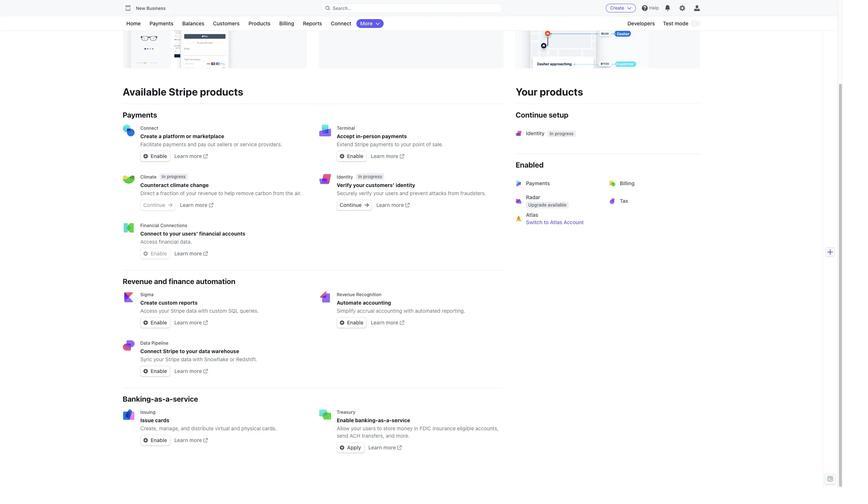Task type: describe. For each thing, give the bounding box(es) containing it.
enable for simplify accrual accounting with automated reporting.
[[347, 320, 364, 326]]

platform
[[163, 133, 185, 139]]

apply
[[347, 445, 361, 451]]

distribute
[[191, 426, 214, 432]]

learn for to
[[174, 368, 188, 375]]

home
[[126, 20, 141, 26]]

learn more link for direct
[[180, 202, 213, 209]]

0 horizontal spatial payments link
[[146, 19, 177, 28]]

with inside the sigma create custom reports access your stripe data with custom sql queries.
[[198, 308, 208, 314]]

and right manage,
[[181, 426, 190, 432]]

data inside the sigma create custom reports access your stripe data with custom sql queries.
[[186, 308, 197, 314]]

simplify
[[337, 308, 356, 314]]

more for stripe
[[189, 368, 202, 375]]

store
[[383, 426, 396, 432]]

0 vertical spatial billing
[[279, 20, 294, 26]]

svg image inside continue button
[[168, 203, 173, 208]]

mode
[[675, 20, 689, 26]]

connections
[[160, 223, 187, 229]]

1 vertical spatial service
[[173, 395, 198, 404]]

and inside connect create a platform or marketplace facilitate payments and pay out sellers or service providers.
[[188, 141, 196, 148]]

2 horizontal spatial in progress
[[550, 131, 574, 137]]

learn more for direct
[[180, 202, 208, 208]]

learn more link for reports
[[174, 319, 208, 327]]

atlas switch to atlas account
[[526, 212, 584, 226]]

automated
[[415, 308, 441, 314]]

more for platform
[[189, 153, 202, 159]]

more
[[360, 20, 373, 26]]

1 horizontal spatial financial
[[199, 231, 221, 237]]

radar upgrade available
[[526, 194, 566, 208]]

finance
[[169, 277, 194, 286]]

2 vertical spatial payments
[[526, 180, 550, 187]]

recognition
[[356, 292, 382, 298]]

0 vertical spatial or
[[186, 133, 191, 139]]

more for direct
[[195, 202, 208, 208]]

your left warehouse
[[186, 348, 198, 355]]

carbon
[[255, 190, 272, 196]]

home link
[[123, 19, 144, 28]]

notifications image
[[665, 5, 671, 11]]

1 vertical spatial atlas
[[550, 219, 562, 226]]

in progress for counteract climate change direct a fraction of your revenue to help remove carbon from the air.
[[162, 174, 186, 180]]

climate
[[170, 182, 189, 188]]

physical
[[241, 426, 261, 432]]

learn more for accounting
[[371, 320, 398, 326]]

0 vertical spatial accounting
[[363, 300, 391, 306]]

attacks
[[429, 190, 447, 196]]

continue for continue link
[[340, 202, 362, 208]]

your inside terminal accept in-person payments extend stripe payments to your point of sale.
[[401, 141, 411, 148]]

your up verify
[[353, 182, 365, 188]]

enable for sync your stripe data with snowflake or redshift.
[[151, 368, 167, 375]]

in-
[[356, 133, 363, 139]]

learn for access
[[174, 320, 188, 326]]

fraction
[[160, 190, 179, 196]]

out
[[208, 141, 216, 148]]

2 horizontal spatial in
[[550, 131, 554, 137]]

allow
[[337, 426, 350, 432]]

banking-as-a-service
[[123, 395, 198, 404]]

revenue recognition automate accounting simplify accrual accounting with automated reporting.
[[337, 292, 465, 314]]

customers link
[[210, 19, 243, 28]]

learn for a-
[[369, 445, 382, 451]]

2 horizontal spatial progress
[[555, 131, 574, 137]]

queries.
[[240, 308, 259, 314]]

or inside the data pipeline connect stripe to your data warehouse sync your stripe data with snowflake or redshift.
[[230, 357, 235, 363]]

verify
[[359, 190, 372, 196]]

transfers,
[[362, 433, 385, 439]]

revenue for revenue and finance automation
[[123, 277, 152, 286]]

prevent
[[410, 190, 428, 196]]

to inside atlas switch to atlas account
[[544, 219, 549, 226]]

enable link for facilitate payments and pay out sellers or service providers.
[[140, 151, 170, 162]]

1 horizontal spatial identity
[[526, 130, 545, 137]]

revenue
[[198, 190, 217, 196]]

sigma
[[140, 292, 154, 298]]

enable for access your stripe data with custom sql queries.
[[151, 320, 167, 326]]

enable for extend stripe payments to your point of sale.
[[347, 153, 364, 159]]

send
[[337, 433, 348, 439]]

enable link for simplify accrual accounting with automated reporting.
[[337, 318, 367, 328]]

available stripe products
[[123, 86, 243, 98]]

to inside financial connections connect to your users' financial accounts access financial data.
[[163, 231, 168, 237]]

revenue and finance automation
[[123, 277, 236, 286]]

balances
[[182, 20, 204, 26]]

learn for or
[[174, 153, 188, 159]]

stripe inside terminal accept in-person payments extend stripe payments to your point of sale.
[[355, 141, 369, 148]]

fdic
[[420, 426, 431, 432]]

verify your customers' identity securely verify your users and prevent attacks from fraudsters.
[[337, 182, 486, 196]]

data.
[[180, 239, 192, 245]]

enable for create, manage, and distribute virtual and physical cards.
[[151, 438, 167, 444]]

progress for verify your customers' identity securely verify your users and prevent attacks from fraudsters.
[[363, 174, 382, 180]]

warehouse
[[211, 348, 239, 355]]

0 horizontal spatial as-
[[154, 395, 166, 404]]

learn more for create,
[[174, 438, 202, 444]]

to inside terminal accept in-person payments extend stripe payments to your point of sale.
[[395, 141, 400, 148]]

svg image for enable banking-as-a-service
[[340, 446, 344, 450]]

continue for continue button
[[143, 202, 165, 208]]

developers
[[628, 20, 655, 26]]

create,
[[140, 426, 158, 432]]

1 products from the left
[[200, 86, 243, 98]]

counteract
[[140, 182, 169, 188]]

terminal accept in-person payments extend stripe payments to your point of sale.
[[337, 125, 443, 148]]

in for verify your customers' identity securely verify your users and prevent attacks from fraudsters.
[[358, 174, 362, 180]]

person
[[363, 133, 381, 139]]

1 vertical spatial payments
[[123, 111, 157, 119]]

Search… search field
[[321, 3, 502, 13]]

apply link
[[337, 443, 364, 453]]

connect create a platform or marketplace facilitate payments and pay out sellers or service providers.
[[140, 125, 282, 148]]

your inside financial connections connect to your users' financial accounts access financial data.
[[169, 231, 181, 237]]

your inside counteract climate change direct a fraction of your revenue to help remove carbon from the air.
[[186, 190, 197, 196]]

0 horizontal spatial billing link
[[276, 19, 298, 28]]

more for reports
[[189, 320, 202, 326]]

continue button
[[140, 200, 176, 210]]

1 vertical spatial accounting
[[376, 308, 402, 314]]

eligible
[[457, 426, 474, 432]]

service inside the treasury enable banking-as-a-service allow your users to store money in fdic insurance eligible accounts, send ach transfers, and more.
[[392, 418, 410, 424]]

more for accounting
[[386, 320, 398, 326]]

enabled
[[516, 161, 544, 169]]

your right sync
[[154, 357, 164, 363]]

learn more link for create,
[[174, 437, 208, 445]]

payments for extend stripe payments to your point of sale.
[[370, 141, 393, 148]]

revenue for revenue recognition automate accounting simplify accrual accounting with automated reporting.
[[337, 292, 355, 298]]

money
[[397, 426, 413, 432]]

test
[[663, 20, 674, 26]]

accept
[[337, 133, 355, 139]]

tax
[[620, 198, 628, 204]]

identity
[[396, 182, 415, 188]]

upgrade
[[528, 202, 547, 208]]

verify
[[337, 182, 352, 188]]

your inside the treasury enable banking-as-a-service allow your users to store money in fdic insurance eligible accounts, send ach transfers, and more.
[[351, 426, 361, 432]]

svg image for connect stripe to your data warehouse
[[143, 369, 148, 374]]

service inside connect create a platform or marketplace facilitate payments and pay out sellers or service providers.
[[240, 141, 257, 148]]

products link
[[245, 19, 274, 28]]

Search… text field
[[321, 3, 502, 13]]

climate
[[140, 174, 157, 180]]

payments right person
[[382, 133, 407, 139]]

connect down search…
[[331, 20, 352, 26]]

accounts
[[222, 231, 245, 237]]

learn more for to
[[174, 251, 202, 257]]

svg image for issue cards
[[143, 439, 148, 443]]

and right virtual at bottom left
[[231, 426, 240, 432]]

help
[[650, 5, 659, 11]]

2 vertical spatial data
[[181, 357, 191, 363]]

0 vertical spatial payments
[[150, 20, 174, 26]]

access inside financial connections connect to your users' financial accounts access financial data.
[[140, 239, 157, 245]]

ach
[[350, 433, 360, 439]]

enable link for create, manage, and distribute virtual and physical cards.
[[140, 436, 170, 446]]

treasury
[[337, 410, 356, 415]]

available
[[548, 202, 566, 208]]

learn more for reports
[[174, 320, 202, 326]]

reports
[[303, 20, 322, 26]]

pay
[[198, 141, 206, 148]]

cards.
[[262, 426, 277, 432]]

1 vertical spatial identity
[[337, 174, 353, 180]]

and left finance on the bottom
[[154, 277, 167, 286]]

the
[[286, 190, 293, 196]]

sellers
[[217, 141, 232, 148]]

switch
[[526, 219, 542, 226]]

2 products from the left
[[540, 86, 583, 98]]



Task type: locate. For each thing, give the bounding box(es) containing it.
1 vertical spatial custom
[[209, 308, 227, 314]]

users up transfers,
[[363, 426, 376, 432]]

banking-
[[123, 395, 154, 404]]

learn more link down revenue
[[180, 202, 213, 209]]

svg image inside continue link
[[365, 203, 369, 208]]

learn more for identity
[[377, 202, 404, 208]]

svg image down extend
[[340, 154, 344, 159]]

sale.
[[432, 141, 443, 148]]

and inside verify your customers' identity securely verify your users and prevent attacks from fraudsters.
[[400, 190, 409, 196]]

in up verify
[[358, 174, 362, 180]]

learn more link down pay
[[174, 153, 208, 160]]

more down verify your customers' identity securely verify your users and prevent attacks from fraudsters.
[[392, 202, 404, 208]]

learn more link for to
[[174, 250, 208, 258]]

enable link down create,
[[140, 436, 170, 446]]

to inside the treasury enable banking-as-a-service allow your users to store money in fdic insurance eligible accounts, send ach transfers, and more.
[[377, 426, 382, 432]]

enable down the facilitate
[[151, 153, 167, 159]]

learn more link for stripe
[[174, 368, 208, 375]]

custom
[[159, 300, 178, 306], [209, 308, 227, 314]]

learn more link down distribute
[[174, 437, 208, 445]]

billing link up tax
[[605, 175, 700, 192]]

1 vertical spatial a-
[[386, 418, 392, 424]]

1 vertical spatial billing link
[[605, 175, 700, 192]]

0 vertical spatial service
[[240, 141, 257, 148]]

more for identity
[[392, 202, 404, 208]]

of inside counteract climate change direct a fraction of your revenue to help remove carbon from the air.
[[180, 190, 185, 196]]

payments
[[150, 20, 174, 26], [123, 111, 157, 119], [526, 180, 550, 187]]

progress
[[555, 131, 574, 137], [167, 174, 186, 180], [363, 174, 382, 180]]

svg image down simplify
[[340, 321, 344, 325]]

1 vertical spatial as-
[[378, 418, 386, 424]]

connect inside financial connections connect to your users' financial accounts access financial data.
[[140, 231, 162, 237]]

accounting right accrual
[[376, 308, 402, 314]]

continue
[[516, 111, 547, 119], [143, 202, 165, 208], [340, 202, 362, 208]]

learn for securely
[[377, 202, 390, 208]]

learn more down accrual
[[371, 320, 398, 326]]

reporting.
[[442, 308, 465, 314]]

2 vertical spatial create
[[140, 300, 157, 306]]

enable
[[151, 153, 167, 159], [347, 153, 364, 159], [151, 251, 167, 257], [151, 320, 167, 326], [347, 320, 364, 326], [151, 368, 167, 375], [337, 418, 354, 424], [151, 438, 167, 444]]

create inside the create button
[[610, 5, 625, 11]]

1 horizontal spatial products
[[540, 86, 583, 98]]

new business
[[136, 6, 166, 11]]

billing link
[[276, 19, 298, 28], [605, 175, 700, 192]]

svg image
[[340, 154, 344, 159], [365, 203, 369, 208], [143, 252, 148, 256], [340, 321, 344, 325]]

providers.
[[259, 141, 282, 148]]

enable down simplify
[[347, 320, 364, 326]]

search…
[[333, 5, 352, 11]]

a inside counteract climate change direct a fraction of your revenue to help remove carbon from the air.
[[156, 190, 159, 196]]

svg image for verify your customers' identity securely verify your users and prevent attacks from fraudsters.
[[365, 203, 369, 208]]

revenue
[[123, 277, 152, 286], [337, 292, 355, 298]]

0 horizontal spatial billing
[[279, 20, 294, 26]]

connect inside the data pipeline connect stripe to your data warehouse sync your stripe data with snowflake or redshift.
[[140, 348, 162, 355]]

progress for counteract climate change direct a fraction of your revenue to help remove carbon from the air.
[[167, 174, 186, 180]]

billing
[[279, 20, 294, 26], [620, 180, 635, 187]]

financial right users'
[[199, 231, 221, 237]]

1 horizontal spatial in progress
[[358, 174, 382, 180]]

learn more link for platform
[[174, 153, 208, 160]]

to inside the data pipeline connect stripe to your data warehouse sync your stripe data with snowflake or redshift.
[[180, 348, 185, 355]]

as- up the issuing
[[154, 395, 166, 404]]

learn more down the reports
[[174, 320, 202, 326]]

0 horizontal spatial identity
[[337, 174, 353, 180]]

payments down available
[[123, 111, 157, 119]]

learn down transfers,
[[369, 445, 382, 451]]

2 horizontal spatial continue
[[516, 111, 547, 119]]

svg image inside enable button
[[143, 252, 148, 256]]

1 horizontal spatial custom
[[209, 308, 227, 314]]

learn more link for as-
[[369, 445, 402, 452]]

data down the reports
[[186, 308, 197, 314]]

1 vertical spatial of
[[180, 190, 185, 196]]

create
[[610, 5, 625, 11], [140, 133, 157, 139], [140, 300, 157, 306]]

sql
[[228, 308, 238, 314]]

service up money
[[392, 418, 410, 424]]

custom left sql
[[209, 308, 227, 314]]

continue setup
[[516, 111, 569, 119]]

billing left the reports
[[279, 20, 294, 26]]

from right attacks
[[448, 190, 459, 196]]

of inside terminal accept in-person payments extend stripe payments to your point of sale.
[[426, 141, 431, 148]]

0 horizontal spatial progress
[[167, 174, 186, 180]]

1 vertical spatial or
[[234, 141, 239, 148]]

svg image for terminal accept in-person payments extend stripe payments to your point of sale.
[[340, 154, 344, 159]]

svg image down sync
[[143, 369, 148, 374]]

automation
[[196, 277, 236, 286]]

enable for facilitate payments and pay out sellers or service providers.
[[151, 153, 167, 159]]

0 vertical spatial create
[[610, 5, 625, 11]]

learn down accrual
[[371, 320, 385, 326]]

learn more down terminal accept in-person payments extend stripe payments to your point of sale.
[[371, 153, 398, 159]]

1 vertical spatial revenue
[[337, 292, 355, 298]]

a- inside the treasury enable banking-as-a-service allow your users to store money in fdic insurance eligible accounts, send ach transfers, and more.
[[386, 418, 392, 424]]

or right platform
[[186, 133, 191, 139]]

in down setup
[[550, 131, 554, 137]]

create up 'developers' link in the top right of the page
[[610, 5, 625, 11]]

more for create,
[[189, 438, 202, 444]]

data pipeline connect stripe to your data warehouse sync your stripe data with snowflake or redshift.
[[140, 341, 257, 363]]

and down store
[[386, 433, 395, 439]]

learn more down customers'
[[377, 202, 404, 208]]

revenue inside revenue recognition automate accounting simplify accrual accounting with automated reporting.
[[337, 292, 355, 298]]

test mode
[[663, 20, 689, 26]]

enable link for sync your stripe data with snowflake or redshift.
[[140, 366, 170, 377]]

svg image up data
[[143, 321, 148, 325]]

1 vertical spatial a
[[156, 190, 159, 196]]

svg image for create custom reports
[[143, 321, 148, 325]]

enable down extend
[[347, 153, 364, 159]]

issue
[[140, 418, 154, 424]]

as- inside the treasury enable banking-as-a-service allow your users to store money in fdic insurance eligible accounts, send ach transfers, and more.
[[378, 418, 386, 424]]

air.
[[295, 190, 302, 196]]

learn more down distribute
[[174, 438, 202, 444]]

enable down create,
[[151, 438, 167, 444]]

svg image inside apply link
[[340, 446, 344, 450]]

svg image down create,
[[143, 439, 148, 443]]

developers link
[[624, 19, 659, 28]]

sigma create custom reports access your stripe data with custom sql queries.
[[140, 292, 259, 314]]

create for payments
[[140, 133, 157, 139]]

1 horizontal spatial progress
[[363, 174, 382, 180]]

2 access from the top
[[140, 308, 157, 314]]

more.
[[396, 433, 410, 439]]

create for revenue and finance automation
[[140, 300, 157, 306]]

revenue up sigma
[[123, 277, 152, 286]]

1 access from the top
[[140, 239, 157, 245]]

0 vertical spatial payments link
[[146, 19, 177, 28]]

0 vertical spatial as-
[[154, 395, 166, 404]]

service
[[240, 141, 257, 148], [173, 395, 198, 404], [392, 418, 410, 424]]

users inside verify your customers' identity securely verify your users and prevent attacks from fraudsters.
[[385, 190, 398, 196]]

fraudsters.
[[461, 190, 486, 196]]

accounting down recognition
[[363, 300, 391, 306]]

more down store
[[384, 445, 396, 451]]

more for as-
[[384, 445, 396, 451]]

0 vertical spatial atlas
[[526, 212, 538, 218]]

stripe inside the sigma create custom reports access your stripe data with custom sql queries.
[[171, 308, 185, 314]]

redshift.
[[236, 357, 257, 363]]

service up issuing issue cards create, manage, and distribute virtual and physical cards.
[[173, 395, 198, 404]]

1 from from the left
[[273, 190, 284, 196]]

your down connections
[[169, 231, 181, 237]]

1 vertical spatial payments link
[[511, 175, 607, 192]]

access inside the sigma create custom reports access your stripe data with custom sql queries.
[[140, 308, 157, 314]]

learn more link down revenue recognition automate accounting simplify accrual accounting with automated reporting.
[[371, 319, 404, 327]]

learn for simplify
[[371, 320, 385, 326]]

svg image for create a platform or marketplace
[[143, 154, 148, 159]]

more for to
[[189, 251, 202, 257]]

1 horizontal spatial revenue
[[337, 292, 355, 298]]

payments down "business" on the top left
[[150, 20, 174, 26]]

1 horizontal spatial billing link
[[605, 175, 700, 192]]

snowflake
[[204, 357, 229, 363]]

data left the snowflake
[[181, 357, 191, 363]]

marketplace
[[193, 133, 224, 139]]

0 vertical spatial billing link
[[276, 19, 298, 28]]

connect up the facilitate
[[140, 125, 158, 131]]

learn more for platform
[[174, 153, 202, 159]]

learn for your
[[174, 251, 188, 257]]

1 horizontal spatial users
[[385, 190, 398, 196]]

with left sql
[[198, 308, 208, 314]]

1 horizontal spatial of
[[426, 141, 431, 148]]

1 vertical spatial data
[[199, 348, 210, 355]]

payments for facilitate payments and pay out sellers or service providers.
[[163, 141, 186, 148]]

switch to atlas account button
[[526, 219, 584, 226]]

from inside counteract climate change direct a fraction of your revenue to help remove carbon from the air.
[[273, 190, 284, 196]]

banking-
[[355, 418, 378, 424]]

enable up pipeline
[[151, 320, 167, 326]]

your inside the sigma create custom reports access your stripe data with custom sql queries.
[[159, 308, 169, 314]]

radar
[[526, 194, 540, 201]]

continue link
[[337, 200, 372, 210]]

1 horizontal spatial atlas
[[550, 219, 562, 226]]

users inside the treasury enable banking-as-a-service allow your users to store money in fdic insurance eligible accounts, send ach transfers, and more.
[[363, 426, 376, 432]]

your products
[[516, 86, 583, 98]]

payments down person
[[370, 141, 393, 148]]

learn for payments
[[371, 153, 385, 159]]

from inside verify your customers' identity securely verify your users and prevent attacks from fraudsters.
[[448, 190, 459, 196]]

0 vertical spatial a
[[159, 133, 162, 139]]

1 vertical spatial create
[[140, 133, 157, 139]]

enable link down simplify
[[337, 318, 367, 328]]

learn more link down identity
[[377, 202, 410, 209]]

payments inside connect create a platform or marketplace facilitate payments and pay out sellers or service providers.
[[163, 141, 186, 148]]

accrual
[[357, 308, 375, 314]]

learn down climate at the left top of page
[[180, 202, 194, 208]]

more down the data pipeline connect stripe to your data warehouse sync your stripe data with snowflake or redshift.
[[189, 368, 202, 375]]

access
[[140, 239, 157, 245], [140, 308, 157, 314]]

svg image for revenue recognition automate accounting simplify accrual accounting with automated reporting.
[[340, 321, 344, 325]]

or down warehouse
[[230, 357, 235, 363]]

payments up radar
[[526, 180, 550, 187]]

continue inside button
[[143, 202, 165, 208]]

more
[[189, 153, 202, 159], [386, 153, 398, 159], [195, 202, 208, 208], [392, 202, 404, 208], [189, 251, 202, 257], [189, 320, 202, 326], [386, 320, 398, 326], [189, 368, 202, 375], [189, 438, 202, 444], [384, 445, 396, 451]]

0 horizontal spatial products
[[200, 86, 243, 98]]

accounting
[[363, 300, 391, 306], [376, 308, 402, 314]]

financial
[[199, 231, 221, 237], [159, 239, 179, 245]]

a- up store
[[386, 418, 392, 424]]

0 horizontal spatial continue
[[143, 202, 165, 208]]

learn down the reports
[[174, 320, 188, 326]]

a up the facilitate
[[159, 133, 162, 139]]

enable link for access your stripe data with custom sql queries.
[[140, 318, 170, 328]]

0 horizontal spatial from
[[273, 190, 284, 196]]

from left the
[[273, 190, 284, 196]]

more down revenue
[[195, 202, 208, 208]]

create inside connect create a platform or marketplace facilitate payments and pay out sellers or service providers.
[[140, 133, 157, 139]]

direct
[[140, 190, 155, 196]]

help button
[[639, 2, 662, 14]]

with inside revenue recognition automate accounting simplify accrual accounting with automated reporting.
[[404, 308, 414, 314]]

enable down treasury
[[337, 418, 354, 424]]

svg image
[[143, 154, 148, 159], [168, 203, 173, 208], [143, 321, 148, 325], [143, 369, 148, 374], [143, 439, 148, 443], [340, 446, 344, 450]]

svg image down the facilitate
[[143, 154, 148, 159]]

of
[[426, 141, 431, 148], [180, 190, 185, 196]]

more down pay
[[189, 153, 202, 159]]

more button
[[357, 19, 384, 28]]

1 vertical spatial access
[[140, 308, 157, 314]]

0 vertical spatial a-
[[166, 395, 173, 404]]

learn more link for person
[[371, 153, 404, 160]]

to
[[395, 141, 400, 148], [218, 190, 223, 196], [544, 219, 549, 226], [163, 231, 168, 237], [180, 348, 185, 355], [377, 426, 382, 432]]

1 horizontal spatial continue
[[340, 202, 362, 208]]

your
[[401, 141, 411, 148], [353, 182, 365, 188], [186, 190, 197, 196], [373, 190, 384, 196], [169, 231, 181, 237], [159, 308, 169, 314], [186, 348, 198, 355], [154, 357, 164, 363], [351, 426, 361, 432]]

enable inside button
[[151, 251, 167, 257]]

0 vertical spatial data
[[186, 308, 197, 314]]

create up the facilitate
[[140, 133, 157, 139]]

change
[[190, 182, 209, 188]]

0 vertical spatial custom
[[159, 300, 178, 306]]

learn for a
[[180, 202, 194, 208]]

a inside connect create a platform or marketplace facilitate payments and pay out sellers or service providers.
[[159, 133, 162, 139]]

connect up sync
[[140, 348, 162, 355]]

point
[[413, 141, 425, 148]]

1 vertical spatial financial
[[159, 239, 179, 245]]

facilitate
[[140, 141, 162, 148]]

help
[[225, 190, 235, 196]]

learn more down transfers,
[[369, 445, 396, 451]]

stripe
[[169, 86, 198, 98], [355, 141, 369, 148], [171, 308, 185, 314], [163, 348, 178, 355], [165, 357, 180, 363]]

connect inside connect create a platform or marketplace facilitate payments and pay out sellers or service providers.
[[140, 125, 158, 131]]

svg image down fraction
[[168, 203, 173, 208]]

automate
[[337, 300, 362, 306]]

data up the snowflake
[[199, 348, 210, 355]]

a- up the cards on the left bottom of the page
[[166, 395, 173, 404]]

0 horizontal spatial users
[[363, 426, 376, 432]]

learn more link for accounting
[[371, 319, 404, 327]]

business
[[147, 6, 166, 11]]

more for person
[[386, 153, 398, 159]]

svg image down verify
[[365, 203, 369, 208]]

and inside the treasury enable banking-as-a-service allow your users to store money in fdic insurance eligible accounts, send ach transfers, and more.
[[386, 433, 395, 439]]

learn more for as-
[[369, 445, 396, 451]]

0 horizontal spatial in progress
[[162, 174, 186, 180]]

0 vertical spatial of
[[426, 141, 431, 148]]

0 vertical spatial users
[[385, 190, 398, 196]]

securely
[[337, 190, 357, 196]]

create button
[[606, 4, 636, 13]]

a down counteract
[[156, 190, 159, 196]]

financial down connections
[[159, 239, 179, 245]]

customers'
[[366, 182, 395, 188]]

products
[[249, 20, 271, 26]]

learn more link down the data pipeline connect stripe to your data warehouse sync your stripe data with snowflake or redshift.
[[174, 368, 208, 375]]

learn down data.
[[174, 251, 188, 257]]

more down distribute
[[189, 438, 202, 444]]

learn down manage,
[[174, 438, 188, 444]]

0 vertical spatial access
[[140, 239, 157, 245]]

1 vertical spatial billing
[[620, 180, 635, 187]]

data
[[186, 308, 197, 314], [199, 348, 210, 355], [181, 357, 191, 363]]

enable inside the treasury enable banking-as-a-service allow your users to store money in fdic insurance eligible accounts, send ach transfers, and more.
[[337, 418, 354, 424]]

available
[[123, 86, 167, 98]]

learn more link down terminal accept in-person payments extend stripe payments to your point of sale.
[[371, 153, 404, 160]]

in progress for verify your customers' identity securely verify your users and prevent attacks from fraudsters.
[[358, 174, 382, 180]]

2 from from the left
[[448, 190, 459, 196]]

2 vertical spatial or
[[230, 357, 235, 363]]

create inside the sigma create custom reports access your stripe data with custom sql queries.
[[140, 300, 157, 306]]

enable link down the facilitate
[[140, 151, 170, 162]]

0 horizontal spatial of
[[180, 190, 185, 196]]

new
[[136, 6, 145, 11]]

as- up store
[[378, 418, 386, 424]]

reports link
[[299, 19, 326, 28]]

learn more link down transfers,
[[369, 445, 402, 452]]

access up enable button
[[140, 239, 157, 245]]

2 vertical spatial service
[[392, 418, 410, 424]]

0 horizontal spatial atlas
[[526, 212, 538, 218]]

learn more link down the reports
[[174, 319, 208, 327]]

1 horizontal spatial billing
[[620, 180, 635, 187]]

0 horizontal spatial service
[[173, 395, 198, 404]]

enable link down sync
[[140, 366, 170, 377]]

counteract climate change direct a fraction of your revenue to help remove carbon from the air.
[[140, 182, 302, 196]]

extend
[[337, 141, 353, 148]]

1 horizontal spatial from
[[448, 190, 459, 196]]

payments link down "business" on the top left
[[146, 19, 177, 28]]

0 vertical spatial identity
[[526, 130, 545, 137]]

new business button
[[123, 3, 173, 13]]

your down customers'
[[373, 190, 384, 196]]

0 horizontal spatial custom
[[159, 300, 178, 306]]

1 vertical spatial users
[[363, 426, 376, 432]]

learn for manage,
[[174, 438, 188, 444]]

1 horizontal spatial a-
[[386, 418, 392, 424]]

0 vertical spatial financial
[[199, 231, 221, 237]]

0 horizontal spatial financial
[[159, 239, 179, 245]]

enable button
[[140, 249, 170, 259]]

enable link for extend stripe payments to your point of sale.
[[337, 151, 367, 162]]

tax link
[[605, 192, 700, 210]]

as-
[[154, 395, 166, 404], [378, 418, 386, 424]]

0 horizontal spatial in
[[162, 174, 166, 180]]

1 horizontal spatial service
[[240, 141, 257, 148]]

1 horizontal spatial in
[[358, 174, 362, 180]]

with inside the data pipeline connect stripe to your data warehouse sync your stripe data with snowflake or redshift.
[[193, 357, 203, 363]]

learn down the data pipeline connect stripe to your data warehouse sync your stripe data with snowflake or redshift.
[[174, 368, 188, 375]]

learn more link
[[174, 153, 208, 160], [371, 153, 404, 160], [180, 202, 213, 209], [377, 202, 410, 209], [174, 250, 208, 258], [174, 319, 208, 327], [371, 319, 404, 327], [174, 368, 208, 375], [174, 437, 208, 445], [369, 445, 402, 452]]

learn more link for identity
[[377, 202, 410, 209]]

2 horizontal spatial service
[[392, 418, 410, 424]]

to inside counteract climate change direct a fraction of your revenue to help remove carbon from the air.
[[218, 190, 223, 196]]

in progress down setup
[[550, 131, 574, 137]]

1 horizontal spatial as-
[[378, 418, 386, 424]]

payments down platform
[[163, 141, 186, 148]]

progress up customers'
[[363, 174, 382, 180]]

enable down sync
[[151, 368, 167, 375]]

payments link up available
[[511, 175, 607, 192]]

learn more for person
[[371, 153, 398, 159]]

learn more down the data pipeline connect stripe to your data warehouse sync your stripe data with snowflake or redshift.
[[174, 368, 202, 375]]

0 horizontal spatial a-
[[166, 395, 173, 404]]

your left point
[[401, 141, 411, 148]]

0 vertical spatial revenue
[[123, 277, 152, 286]]

learn more
[[174, 153, 202, 159], [371, 153, 398, 159], [180, 202, 208, 208], [377, 202, 404, 208], [174, 251, 202, 257], [174, 320, 202, 326], [371, 320, 398, 326], [174, 368, 202, 375], [174, 438, 202, 444], [369, 445, 396, 451]]

learn more down data.
[[174, 251, 202, 257]]

in
[[414, 426, 418, 432]]

in progress up customers'
[[358, 174, 382, 180]]

balances link
[[179, 19, 208, 28]]

1 horizontal spatial payments link
[[511, 175, 607, 192]]

0 horizontal spatial revenue
[[123, 277, 152, 286]]

in for counteract climate change direct a fraction of your revenue to help remove carbon from the air.
[[162, 174, 166, 180]]

learn more for stripe
[[174, 368, 202, 375]]



Task type: vqa. For each thing, say whether or not it's contained in the screenshot.
jenny.rosen@example.com email field
no



